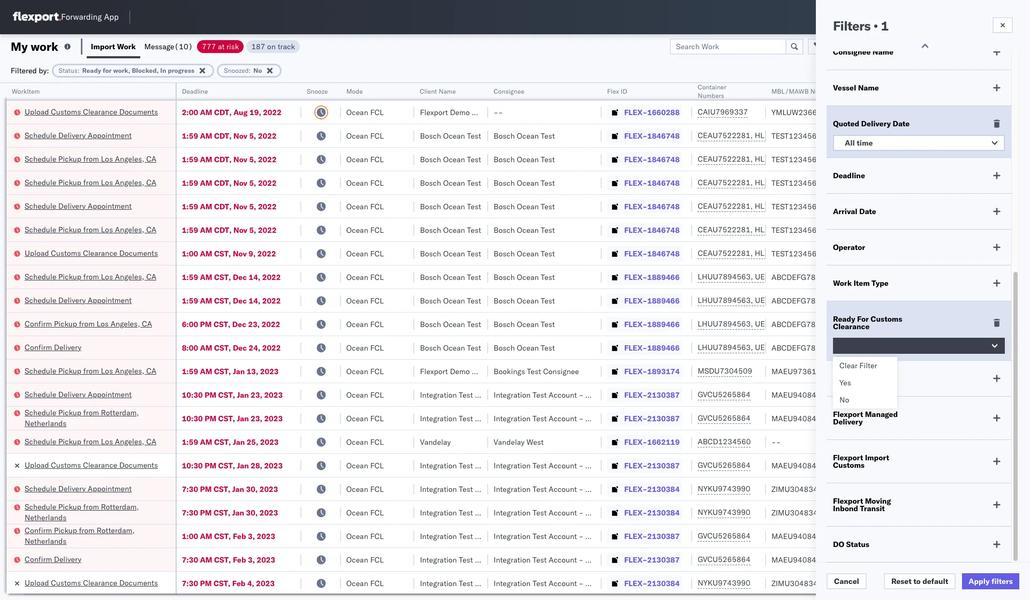 Task type: describe. For each thing, give the bounding box(es) containing it.
gaurav for los
[[913, 154, 937, 164]]

workitem
[[12, 87, 40, 95]]

3 flex-1889466 from the top
[[624, 319, 680, 329]]

2 1:59 from the top
[[182, 154, 198, 164]]

delivery for 1:59 am cst, dec 14, 2022 schedule delivery appointment link
[[58, 295, 86, 305]]

quoted
[[833, 119, 859, 129]]

for
[[103, 66, 112, 74]]

flex id button
[[602, 85, 682, 96]]

mode
[[346, 87, 363, 95]]

pickup for 7:30 pm cst, jan 30, 2023
[[58, 502, 81, 512]]

13 flex- from the top
[[624, 390, 647, 400]]

2:00 am cdt, aug 19, 2022
[[182, 107, 282, 117]]

jan down the 13,
[[237, 390, 249, 400]]

confirm for 1:00
[[25, 526, 52, 535]]

19 ocean fcl from the top
[[346, 531, 384, 541]]

7 account from the top
[[549, 555, 577, 565]]

rotterdam, for 1:00 am cst, feb 3, 2023
[[97, 526, 135, 535]]

pm up 1:59 am cst, jan 25, 2023
[[205, 414, 216, 423]]

pickup for 1:59 am cst, jan 25, 2023
[[58, 437, 81, 446]]

client
[[420, 87, 437, 95]]

2 1846748 from the top
[[647, 154, 680, 164]]

1660288
[[647, 107, 680, 117]]

6 flex- from the top
[[624, 225, 647, 235]]

2 schedule pickup from los angeles, ca button from the top
[[25, 177, 156, 189]]

deadline inside button
[[182, 87, 208, 95]]

3 hlxu8034992 from the top
[[811, 178, 864, 187]]

8 integration from the top
[[494, 579, 531, 588]]

by:
[[39, 66, 49, 75]]

moving
[[865, 496, 891, 506]]

maeu9408431 for confirm pickup from rotterdam, netherlands
[[772, 531, 826, 541]]

dec up the 8:00 am cst, dec 24, 2022
[[232, 319, 246, 329]]

1 horizontal spatial deadline
[[833, 171, 865, 180]]

do status
[[833, 540, 869, 549]]

2130387 for schedule delivery appointment
[[647, 390, 680, 400]]

ready for customs clearance
[[833, 314, 902, 331]]

1 ceau7522281, hlxu6269489, hlxu8034992 from the top
[[698, 131, 864, 140]]

3 ceau7522281, from the top
[[698, 178, 753, 187]]

appointment for 1:59 am cst, dec 14, 2022
[[88, 295, 132, 305]]

1 upload customs clearance documents from the top
[[25, 107, 158, 116]]

13 ocean fcl from the top
[[346, 390, 384, 400]]

forwarding app
[[61, 12, 119, 22]]

2023 right the 28,
[[264, 461, 283, 470]]

flex-1893174
[[624, 367, 680, 376]]

9 1:59 from the top
[[182, 437, 198, 447]]

2 7:30 from the top
[[182, 508, 198, 517]]

filtered by:
[[11, 66, 49, 75]]

schedule pickup from los angeles, ca link for 6th schedule pickup from los angeles, ca button from the bottom of the page
[[25, 153, 156, 164]]

20 flex- from the top
[[624, 555, 647, 565]]

upload for fourth upload customs clearance documents link from the bottom of the page
[[25, 107, 49, 116]]

confirm pickup from rotterdam, netherlands
[[25, 526, 135, 546]]

clearance for 4th upload customs clearance documents link
[[83, 578, 117, 588]]

3 5, from the top
[[249, 178, 256, 188]]

1 hlxu8034992 from the top
[[811, 131, 864, 140]]

schedule pickup from rotterdam, netherlands link for 10:30
[[25, 407, 162, 429]]

1 nyku9743990 from the top
[[698, 484, 751, 494]]

6 hlxu6269489, from the top
[[755, 248, 810, 258]]

flex-2130387 for confirm pickup from rotterdam, netherlands
[[624, 531, 680, 541]]

7 integration test account - karl lagerfeld from the top
[[494, 555, 633, 565]]

6 account from the top
[[549, 531, 577, 541]]

schedule pickup from los angeles, ca link for 3rd schedule pickup from los angeles, ca button from the bottom of the page
[[25, 271, 156, 282]]

10:30 pm cst, jan 28, 2023
[[182, 461, 283, 470]]

bookings
[[494, 367, 525, 376]]

3 maeu9408431 from the top
[[772, 461, 826, 470]]

7 schedule from the top
[[25, 295, 56, 305]]

my work
[[11, 39, 58, 54]]

schedule delivery appointment button for 10:30 pm cst, jan 23, 2023
[[25, 389, 132, 401]]

1 horizontal spatial date
[[893, 119, 910, 129]]

for
[[857, 314, 869, 324]]

cst, up 1:59 am cst, jan 25, 2023
[[218, 414, 235, 423]]

8 fcl from the top
[[370, 272, 384, 282]]

3 cdt, from the top
[[214, 154, 232, 164]]

consignee button
[[488, 85, 591, 96]]

3 1:59 from the top
[[182, 178, 198, 188]]

dec down "1:00 am cst, nov 9, 2022"
[[233, 272, 247, 282]]

5 karl from the top
[[586, 508, 599, 517]]

cancel button
[[827, 573, 867, 590]]

at
[[218, 41, 225, 51]]

1 flex- from the top
[[624, 107, 647, 117]]

flexport managed delivery
[[833, 410, 898, 427]]

clear filter
[[840, 361, 877, 371]]

10 fcl from the top
[[370, 319, 384, 329]]

1 horizontal spatial status
[[846, 540, 869, 549]]

filters
[[833, 18, 871, 34]]

1 horizontal spatial work
[[833, 278, 852, 288]]

3 flex-1846748 from the top
[[624, 178, 680, 188]]

consignee inside consignee button
[[494, 87, 525, 95]]

resize handle column header for client name
[[476, 83, 488, 600]]

3 schedule pickup from los angeles, ca button from the top
[[25, 224, 156, 236]]

1 flex-2130384 from the top
[[624, 484, 680, 494]]

schedule pickup from los angeles, ca link for fourth schedule pickup from los angeles, ca button from the bottom of the page
[[25, 224, 156, 235]]

6 ceau7522281, hlxu6269489, hlxu8034992 from the top
[[698, 248, 864, 258]]

bookings test consignee
[[494, 367, 579, 376]]

work
[[31, 39, 58, 54]]

1:59 am cst, jan 13, 2023
[[182, 367, 279, 376]]

gvcu5265864 for schedule delivery appointment
[[698, 390, 751, 399]]

jan down 10:30 pm cst, jan 28, 2023
[[232, 484, 244, 494]]

cst, up 1:59 am cst, jan 13, 2023
[[214, 343, 231, 353]]

6 hlxu8034992 from the top
[[811, 248, 864, 258]]

1 schedule delivery appointment from the top
[[25, 130, 132, 140]]

from for 1:59 am cdt, nov 5, 2022
[[83, 177, 99, 187]]

4 account from the top
[[549, 484, 577, 494]]

name for consignee name
[[873, 47, 894, 57]]

ca inside button
[[142, 319, 152, 328]]

2 7:30 pm cst, jan 30, 2023 from the top
[[182, 508, 278, 517]]

5 integration test account - karl lagerfeld from the top
[[494, 508, 633, 517]]

1:59 am cst, jan 25, 2023
[[182, 437, 279, 447]]

west
[[527, 437, 544, 447]]

6 ocean fcl from the top
[[346, 225, 384, 235]]

0 horizontal spatial date
[[859, 207, 876, 216]]

2023 up 1:59 am cst, jan 25, 2023
[[264, 414, 283, 423]]

delivery for confirm delivery link for second confirm delivery button from the top of the page
[[54, 554, 81, 564]]

2 account from the top
[[549, 414, 577, 423]]

11 am from the top
[[200, 367, 212, 376]]

blocked,
[[132, 66, 159, 74]]

10:30 for schedule delivery appointment
[[182, 390, 203, 400]]

1 vertical spatial --
[[772, 437, 781, 447]]

do
[[833, 540, 844, 549]]

1 schedule delivery appointment button from the top
[[25, 130, 132, 142]]

1 integration test account - karl lagerfeld from the top
[[494, 390, 633, 400]]

confirm pickup from rotterdam, netherlands link
[[25, 525, 162, 546]]

12 schedule from the top
[[25, 484, 56, 493]]

2 5, from the top
[[249, 154, 256, 164]]

pm up 1:00 am cst, feb 3, 2023
[[200, 508, 212, 517]]

0 horizontal spatial status
[[59, 66, 77, 74]]

3 flex- from the top
[[624, 154, 647, 164]]

3 hlxu6269489, from the top
[[755, 178, 810, 187]]

3 integration from the top
[[494, 461, 531, 470]]

confirm delivery link for second confirm delivery button from the bottom
[[25, 342, 81, 353]]

2 1:59 am cdt, nov 5, 2022 from the top
[[182, 154, 277, 164]]

import work button
[[87, 34, 140, 58]]

5 1:59 am cdt, nov 5, 2022 from the top
[[182, 225, 277, 235]]

jaehyung choi - test origin agent
[[913, 390, 1030, 400]]

delivery for second confirm delivery button from the bottom's confirm delivery link
[[54, 342, 81, 352]]

1 7:30 pm cst, jan 30, 2023 from the top
[[182, 484, 278, 494]]

transit
[[860, 504, 885, 513]]

schedule delivery appointment button for 1:59 am cdt, nov 5, 2022
[[25, 201, 132, 212]]

caiu7969337
[[698, 107, 748, 117]]

17 flex- from the top
[[624, 484, 647, 494]]

2:00
[[182, 107, 198, 117]]

angeles, inside button
[[111, 319, 140, 328]]

delivery for 1st schedule delivery appointment link from the bottom of the page
[[58, 484, 86, 493]]

4 hlxu6269489, from the top
[[755, 201, 810, 211]]

7 1:59 from the top
[[182, 296, 198, 305]]

origin
[[987, 390, 1008, 400]]

clearance inside ready for customs clearance
[[833, 322, 870, 331]]

1:00 for 1:00 am cst, feb 3, 2023
[[182, 531, 198, 541]]

upload for third upload customs clearance documents link from the bottom of the page
[[25, 248, 49, 258]]

vandelay for vandelay
[[420, 437, 451, 447]]

upload customs clearance documents button for 2:00 am cdt, aug 19, 2022
[[25, 106, 158, 118]]

choi
[[947, 390, 962, 400]]

7 flex- from the top
[[624, 249, 647, 258]]

6:00
[[182, 319, 198, 329]]

inbond
[[833, 504, 858, 513]]

2 uetu5238478 from the top
[[755, 296, 807, 305]]

2023 down 1:00 am cst, feb 3, 2023
[[257, 555, 275, 565]]

customs inside ready for customs clearance
[[871, 314, 902, 324]]

resize handle column header for flex id
[[680, 83, 692, 600]]

4 upload customs clearance documents from the top
[[25, 578, 158, 588]]

managed
[[865, 410, 898, 419]]

10:30 pm cst, jan 23, 2023 for schedule delivery appointment
[[182, 390, 283, 400]]

import inside flexport import customs
[[865, 453, 889, 463]]

jan left 25,
[[233, 437, 245, 447]]

work,
[[113, 66, 130, 74]]

4 flex-1846748 from the top
[[624, 202, 680, 211]]

ymluw236679313
[[772, 107, 840, 117]]

777 at risk
[[202, 41, 239, 51]]

container numbers
[[698, 83, 726, 100]]

flex-1846748 for 1:00 am cst, nov 9, 2022 upload customs clearance documents button
[[624, 249, 680, 258]]

1 vertical spatial type
[[871, 374, 888, 383]]

21 flex- from the top
[[624, 579, 647, 588]]

7 am from the top
[[200, 249, 212, 258]]

file
[[847, 41, 860, 51]]

28,
[[251, 461, 262, 470]]

forwarding
[[61, 12, 102, 22]]

2 1:59 am cst, dec 14, 2022 from the top
[[182, 296, 281, 305]]

schedule pickup from rotterdam, netherlands for 10:30 pm cst, jan 23, 2023
[[25, 408, 139, 428]]

5 schedule delivery appointment button from the top
[[25, 483, 132, 495]]

status : ready for work, blocked, in progress
[[59, 66, 194, 74]]

12 flex- from the top
[[624, 367, 647, 376]]

netherlands for 1:00
[[25, 536, 67, 546]]

4 flex- from the top
[[624, 178, 647, 188]]

schedule delivery appointment button for 1:59 am cst, dec 14, 2022
[[25, 295, 132, 307]]

resize handle column header for mbl/mawb numbers
[[895, 83, 908, 600]]

snoozed : no
[[224, 66, 262, 74]]

jawla for los
[[939, 154, 958, 164]]

container numbers button
[[692, 81, 755, 100]]

from for 1:59 am cst, jan 13, 2023
[[83, 366, 99, 376]]

1 abcdefg78456546 from the top
[[772, 272, 844, 282]]

23, for rotterdam,
[[251, 414, 262, 423]]

3 1:59 am cdt, nov 5, 2022 from the top
[[182, 178, 277, 188]]

work inside button
[[117, 41, 136, 51]]

maeu9408431 for schedule delivery appointment
[[772, 390, 826, 400]]

numbers for container numbers
[[698, 92, 724, 100]]

mbl/mawb
[[772, 87, 809, 95]]

2 flex- from the top
[[624, 131, 647, 141]]

flexport inside flexport import customs
[[833, 453, 863, 463]]

my
[[11, 39, 28, 54]]

2 1889466 from the top
[[647, 296, 680, 305]]

2 upload customs clearance documents from the top
[[25, 248, 158, 258]]

1:00 am cst, feb 3, 2023
[[182, 531, 275, 541]]

0 vertical spatial --
[[494, 107, 503, 117]]

apply filters button
[[962, 573, 1019, 590]]

clearance for third upload customs clearance documents link from the bottom of the page
[[83, 248, 117, 258]]

demo for bookings
[[450, 367, 470, 376]]

confirm pickup from los angeles, ca link
[[25, 318, 152, 329]]

4 am from the top
[[200, 178, 212, 188]]

exception
[[833, 374, 869, 383]]

2023 up 1:00 am cst, feb 3, 2023
[[260, 508, 278, 517]]

feb for 1:00 am cst, feb 3, 2023
[[233, 531, 246, 541]]

cst, up 7:30 am cst, feb 3, 2023
[[214, 531, 231, 541]]

1 vertical spatial 23,
[[251, 390, 262, 400]]

abcd1234560
[[698, 437, 751, 447]]

17 fcl from the top
[[370, 484, 384, 494]]

2 abcdefg78456546 from the top
[[772, 296, 844, 305]]

item
[[854, 278, 870, 288]]

vandelay for vandelay west
[[494, 437, 525, 447]]

4,
[[247, 579, 254, 588]]

flex-1660288
[[624, 107, 680, 117]]

5 ceau7522281, from the top
[[698, 225, 753, 235]]

rotterdam, for 10:30 pm cst, jan 23, 2023
[[101, 408, 139, 417]]

maeu9408431 for schedule pickup from rotterdam, netherlands
[[772, 414, 826, 423]]

pickup for 1:59 am cdt, nov 5, 2022
[[58, 177, 81, 187]]

vessel
[[833, 83, 856, 93]]

schedule delivery appointment for 1:59 am cdt, nov 5, 2022
[[25, 201, 132, 211]]

snooze
[[307, 87, 328, 95]]

all time
[[845, 138, 873, 148]]

4 documents from the top
[[119, 578, 158, 588]]

confirm for 6:00
[[25, 319, 52, 328]]

dec left '24,'
[[233, 343, 247, 353]]

2 2130384 from the top
[[647, 508, 680, 517]]

777
[[202, 41, 216, 51]]

Search Shipments (/) text field
[[825, 9, 928, 25]]

7:30 pm cst, feb 4, 2023
[[182, 579, 275, 588]]

2 30, from the top
[[246, 508, 258, 517]]

5 am from the top
[[200, 202, 212, 211]]

list box containing clear filter
[[833, 357, 897, 409]]

9,
[[249, 249, 256, 258]]

no inside list box
[[840, 395, 849, 405]]

schedule delivery appointment link for 10:30 pm cst, jan 23, 2023
[[25, 389, 132, 400]]

schedule delivery appointment link for 1:59 am cdt, nov 5, 2022
[[25, 201, 132, 211]]

appointment for 10:30 pm cst, jan 23, 2023
[[88, 390, 132, 399]]

upload for 4th upload customs clearance documents link
[[25, 578, 49, 588]]

187 on track
[[251, 41, 295, 51]]

8 lagerfeld from the top
[[601, 579, 633, 588]]

2130387 for confirm pickup from rotterdam, netherlands
[[647, 531, 680, 541]]

0 horizontal spatial ready
[[82, 66, 101, 74]]

pickup for 10:30 pm cst, jan 23, 2023
[[58, 408, 81, 417]]

1:00 am cst, nov 9, 2022
[[182, 249, 276, 258]]

1 30, from the top
[[246, 484, 258, 494]]

2 flex-1889466 from the top
[[624, 296, 680, 305]]

2 documents from the top
[[119, 248, 158, 258]]

work item type
[[833, 278, 889, 288]]

cst, down 7:30 am cst, feb 3, 2023
[[214, 579, 230, 588]]

demo for -
[[450, 107, 470, 117]]

4 uetu5238478 from the top
[[755, 343, 807, 352]]

4 flex-1889466 from the top
[[624, 343, 680, 353]]

5 hlxu8034992 from the top
[[811, 225, 864, 235]]

cancel
[[834, 577, 859, 586]]

18 ocean fcl from the top
[[346, 508, 384, 517]]

gvcu5265864 for confirm pickup from rotterdam, netherlands
[[698, 531, 751, 541]]

8 1:59 from the top
[[182, 367, 198, 376]]

3 ceau7522281, hlxu6269489, hlxu8034992 from the top
[[698, 178, 864, 187]]

customs inside flexport import customs
[[833, 460, 865, 470]]

4 ceau7522281, from the top
[[698, 201, 753, 211]]

filters
[[992, 577, 1013, 586]]

resize handle column header for consignee
[[589, 83, 602, 600]]

15 flex- from the top
[[624, 437, 647, 447]]

7:30 am cst, feb 3, 2023
[[182, 555, 275, 565]]

5 integration from the top
[[494, 508, 531, 517]]

1 1889466 from the top
[[647, 272, 680, 282]]

batch
[[970, 41, 991, 51]]

consignee name
[[833, 47, 894, 57]]

gvcu5265864 for confirm delivery
[[698, 555, 751, 564]]



Task type: vqa. For each thing, say whether or not it's contained in the screenshot.


Task type: locate. For each thing, give the bounding box(es) containing it.
am
[[200, 107, 212, 117], [200, 131, 212, 141], [200, 154, 212, 164], [200, 178, 212, 188], [200, 202, 212, 211], [200, 225, 212, 235], [200, 249, 212, 258], [200, 272, 212, 282], [200, 296, 212, 305], [200, 343, 212, 353], [200, 367, 212, 376], [200, 437, 212, 447], [200, 531, 212, 541], [200, 555, 212, 565]]

0 vertical spatial 10:30 pm cst, jan 23, 2023
[[182, 390, 283, 400]]

confirm delivery button down confirm pickup from los angeles, ca button
[[25, 342, 81, 354]]

8 integration test account - karl lagerfeld from the top
[[494, 579, 633, 588]]

snoozed
[[224, 66, 249, 74]]

date right arrival in the top right of the page
[[859, 207, 876, 216]]

3 gvcu5265864 from the top
[[698, 460, 751, 470]]

5 schedule delivery appointment link from the top
[[25, 483, 132, 494]]

9 schedule from the top
[[25, 390, 56, 399]]

0 horizontal spatial numbers
[[698, 92, 724, 100]]

19 fcl from the top
[[370, 531, 384, 541]]

2022
[[263, 107, 282, 117], [258, 131, 277, 141], [258, 154, 277, 164], [258, 178, 277, 188], [258, 202, 277, 211], [258, 225, 277, 235], [257, 249, 276, 258], [262, 272, 281, 282], [262, 296, 281, 305], [262, 319, 280, 329], [262, 343, 281, 353]]

all time button
[[833, 135, 1005, 151]]

cst, up "7:30 pm cst, feb 4, 2023" at the bottom of page
[[214, 555, 231, 565]]

no down yes
[[840, 395, 849, 405]]

jan left the 13,
[[233, 367, 245, 376]]

2 vertical spatial zimu3048342
[[772, 579, 823, 588]]

7:30 up "7:30 pm cst, feb 4, 2023" at the bottom of page
[[182, 555, 198, 565]]

0 horizontal spatial no
[[253, 66, 262, 74]]

hlxu8034992 up arrival in the top right of the page
[[811, 178, 864, 187]]

10:30 down 1:59 am cst, jan 13, 2023
[[182, 390, 203, 400]]

2 vertical spatial 23,
[[251, 414, 262, 423]]

Search Work text field
[[670, 38, 786, 54]]

12 am from the top
[[200, 437, 212, 447]]

2 2130387 from the top
[[647, 414, 680, 423]]

flex-2130387 for schedule delivery appointment
[[624, 390, 680, 400]]

resize handle column header for container numbers
[[753, 83, 766, 600]]

mode button
[[341, 85, 404, 96]]

upload customs clearance documents link
[[25, 106, 158, 117], [25, 248, 158, 258], [25, 460, 158, 470], [25, 577, 158, 588]]

3 schedule delivery appointment link from the top
[[25, 295, 132, 305]]

0 vertical spatial deadline
[[182, 87, 208, 95]]

cst, down 1:59 am cst, jan 13, 2023
[[218, 390, 235, 400]]

0 vertical spatial type
[[872, 278, 889, 288]]

flex-2130387 for schedule pickup from rotterdam, netherlands
[[624, 414, 680, 423]]

progress
[[168, 66, 194, 74]]

: up workitem button
[[77, 66, 79, 74]]

3 zimu3048342 from the top
[[772, 579, 823, 588]]

lhuu7894563, uetu5238478
[[698, 272, 807, 282], [698, 296, 807, 305], [698, 319, 807, 329], [698, 343, 807, 352]]

2 vertical spatial gaurav
[[913, 154, 937, 164]]

delivery for schedule delivery appointment link corresponding to 10:30 pm cst, jan 23, 2023
[[58, 390, 86, 399]]

2 fcl from the top
[[370, 131, 384, 141]]

integration test account - karl lagerfeld
[[494, 390, 633, 400], [494, 414, 633, 423], [494, 461, 633, 470], [494, 484, 633, 494], [494, 508, 633, 517], [494, 531, 633, 541], [494, 555, 633, 565], [494, 579, 633, 588]]

mbl/mawb numbers
[[772, 87, 837, 95]]

0 vertical spatial ready
[[82, 66, 101, 74]]

11 flex- from the top
[[624, 343, 647, 353]]

work left 'item'
[[833, 278, 852, 288]]

2023 up 7:30 am cst, feb 3, 2023
[[257, 531, 275, 541]]

jan up 25,
[[237, 414, 249, 423]]

filters • 1
[[833, 18, 889, 34]]

0 vertical spatial flex-2130384
[[624, 484, 680, 494]]

10:30 for schedule pickup from rotterdam, netherlands
[[182, 414, 203, 423]]

1 vertical spatial zimu3048342
[[772, 508, 823, 517]]

pickup for 1:59 am cst, jan 13, 2023
[[58, 366, 81, 376]]

14, up '6:00 pm cst, dec 23, 2022'
[[249, 296, 260, 305]]

0 horizontal spatial deadline
[[182, 87, 208, 95]]

2 vertical spatial netherlands
[[25, 536, 67, 546]]

schedule delivery appointment link
[[25, 130, 132, 141], [25, 201, 132, 211], [25, 295, 132, 305], [25, 389, 132, 400], [25, 483, 132, 494]]

pm down 7:30 am cst, feb 3, 2023
[[200, 579, 212, 588]]

7 resize handle column header from the left
[[680, 83, 692, 600]]

import inside the import work button
[[91, 41, 115, 51]]

1:59 am cst, dec 14, 2022 down "1:00 am cst, nov 9, 2022"
[[182, 272, 281, 282]]

angeles,
[[115, 154, 144, 164], [115, 177, 144, 187], [115, 225, 144, 234], [115, 272, 144, 281], [111, 319, 140, 328], [115, 366, 144, 376], [115, 437, 144, 446]]

•
[[874, 18, 878, 34]]

upload for 3rd upload customs clearance documents link
[[25, 460, 49, 470]]

yes
[[840, 378, 851, 388]]

confirm delivery
[[25, 342, 81, 352], [25, 554, 81, 564]]

from for 7:30 pm cst, jan 30, 2023
[[83, 502, 99, 512]]

flex-2130387 button
[[607, 387, 682, 402], [607, 387, 682, 402], [607, 411, 682, 426], [607, 411, 682, 426], [607, 458, 682, 473], [607, 458, 682, 473], [607, 529, 682, 544], [607, 529, 682, 544], [607, 552, 682, 567], [607, 552, 682, 567]]

ready inside ready for customs clearance
[[833, 314, 855, 324]]

-- right abcd1234560
[[772, 437, 781, 447]]

0 vertical spatial import
[[91, 41, 115, 51]]

flexport demo consignee for --
[[420, 107, 508, 117]]

maeu9408431 for confirm delivery
[[772, 555, 826, 565]]

customs
[[51, 107, 81, 116], [51, 248, 81, 258], [871, 314, 902, 324], [51, 460, 81, 470], [833, 460, 865, 470], [51, 578, 81, 588]]

: for status
[[77, 66, 79, 74]]

flex-2130387 for confirm delivery
[[624, 555, 680, 565]]

1 vertical spatial ready
[[833, 314, 855, 324]]

consignee
[[833, 47, 871, 57], [494, 87, 525, 95], [472, 107, 508, 117], [472, 367, 508, 376], [543, 367, 579, 376]]

nov
[[233, 131, 247, 141], [233, 154, 247, 164], [233, 178, 247, 188], [233, 202, 247, 211], [233, 225, 247, 235], [233, 249, 247, 258]]

23,
[[248, 319, 260, 329], [251, 390, 262, 400], [251, 414, 262, 423]]

4 schedule pickup from los angeles, ca from the top
[[25, 272, 156, 281]]

0 vertical spatial rotterdam,
[[101, 408, 139, 417]]

resize handle column header
[[163, 83, 175, 600], [288, 83, 301, 600], [328, 83, 341, 600], [402, 83, 415, 600], [476, 83, 488, 600], [589, 83, 602, 600], [680, 83, 692, 600], [753, 83, 766, 600], [895, 83, 908, 600], [969, 83, 982, 600], [1003, 83, 1016, 600]]

4 2130387 from the top
[[647, 531, 680, 541]]

2 vertical spatial feb
[[232, 579, 245, 588]]

6 lagerfeld from the top
[[601, 531, 633, 541]]

from for 1:00 am cst, feb 3, 2023
[[79, 526, 95, 535]]

1 gaurav from the top
[[913, 107, 937, 117]]

1:00
[[182, 249, 198, 258], [182, 531, 198, 541]]

0 horizontal spatial import
[[91, 41, 115, 51]]

jaehyung
[[913, 390, 945, 400]]

16 flex- from the top
[[624, 461, 647, 470]]

gaurav
[[913, 107, 937, 117], [913, 131, 937, 141], [913, 154, 937, 164]]

7:30 pm cst, jan 30, 2023 up 1:00 am cst, feb 3, 2023
[[182, 508, 278, 517]]

1 vertical spatial import
[[865, 453, 889, 463]]

maeu9736123
[[772, 367, 826, 376]]

2023 down the 28,
[[260, 484, 278, 494]]

7:30 down 7:30 am cst, feb 3, 2023
[[182, 579, 198, 588]]

2 vertical spatial rotterdam,
[[97, 526, 135, 535]]

batch action
[[970, 41, 1016, 51]]

numbers for mbl/mawb numbers
[[810, 87, 837, 95]]

reset to default button
[[884, 573, 956, 590]]

status right by:
[[59, 66, 77, 74]]

3 confirm from the top
[[25, 526, 52, 535]]

confirm inside confirm pickup from rotterdam, netherlands
[[25, 526, 52, 535]]

2 hlxu6269489, from the top
[[755, 154, 810, 164]]

appointment
[[88, 130, 132, 140], [88, 201, 132, 211], [88, 295, 132, 305], [88, 390, 132, 399], [88, 484, 132, 493]]

type down the filter
[[871, 374, 888, 383]]

1 vertical spatial 10:30
[[182, 414, 203, 423]]

23, up '24,'
[[248, 319, 260, 329]]

0 vertical spatial schedule pickup from rotterdam, netherlands
[[25, 408, 139, 428]]

schedule delivery appointment button
[[25, 130, 132, 142], [25, 201, 132, 212], [25, 295, 132, 307], [25, 389, 132, 401], [25, 483, 132, 495]]

feb left 4,
[[232, 579, 245, 588]]

2 vertical spatial gaurav jawla
[[913, 154, 958, 164]]

2023 right 4,
[[256, 579, 275, 588]]

7:30 down 10:30 pm cst, jan 28, 2023
[[182, 484, 198, 494]]

1:59
[[182, 131, 198, 141], [182, 154, 198, 164], [182, 178, 198, 188], [182, 202, 198, 211], [182, 225, 198, 235], [182, 272, 198, 282], [182, 296, 198, 305], [182, 367, 198, 376], [182, 437, 198, 447]]

2 schedule pickup from rotterdam, netherlands from the top
[[25, 502, 139, 522]]

delivery for 1:59 am cdt, nov 5, 2022's schedule delivery appointment link
[[58, 201, 86, 211]]

2 : from the left
[[249, 66, 251, 74]]

: up deadline button at left
[[249, 66, 251, 74]]

1 vertical spatial schedule pickup from rotterdam, netherlands
[[25, 502, 139, 522]]

resize handle column header for workitem
[[163, 83, 175, 600]]

2 schedule delivery appointment from the top
[[25, 201, 132, 211]]

1 vertical spatial gaurav
[[913, 131, 937, 141]]

name down 1
[[873, 47, 894, 57]]

jan up 1:00 am cst, feb 3, 2023
[[232, 508, 244, 517]]

cst, down 1:59 am cst, jan 25, 2023
[[218, 461, 235, 470]]

1 vertical spatial 3,
[[248, 555, 255, 565]]

type
[[872, 278, 889, 288], [871, 374, 888, 383]]

clearance for fourth upload customs clearance documents link from the bottom of the page
[[83, 107, 117, 116]]

dec up '6:00 pm cst, dec 23, 2022'
[[233, 296, 247, 305]]

10:30 pm cst, jan 23, 2023 down 1:59 am cst, jan 13, 2023
[[182, 390, 283, 400]]

16 fcl from the top
[[370, 461, 384, 470]]

feb for 7:30 pm cst, feb 4, 2023
[[232, 579, 245, 588]]

1 10:30 from the top
[[182, 390, 203, 400]]

0 vertical spatial confirm delivery
[[25, 342, 81, 352]]

flexport import customs
[[833, 453, 889, 470]]

numbers down 'container'
[[698, 92, 724, 100]]

app
[[104, 12, 119, 22]]

2 confirm delivery link from the top
[[25, 554, 81, 565]]

0 horizontal spatial vandelay
[[420, 437, 451, 447]]

5 gvcu5265864 from the top
[[698, 555, 751, 564]]

from
[[83, 154, 99, 164], [83, 177, 99, 187], [83, 225, 99, 234], [83, 272, 99, 281], [79, 319, 95, 328], [83, 366, 99, 376], [83, 408, 99, 417], [83, 437, 99, 446], [83, 502, 99, 512], [79, 526, 95, 535]]

19 flex- from the top
[[624, 531, 647, 541]]

cst, left 9,
[[214, 249, 231, 258]]

3 schedule pickup from los angeles, ca link from the top
[[25, 224, 156, 235]]

rotterdam, inside confirm pickup from rotterdam, netherlands
[[97, 526, 135, 535]]

name right client
[[439, 87, 456, 95]]

ready
[[82, 66, 101, 74], [833, 314, 855, 324]]

numbers inside container numbers
[[698, 92, 724, 100]]

25,
[[247, 437, 258, 447]]

pm right 6:00
[[200, 319, 212, 329]]

confirm pickup from los angeles, ca
[[25, 319, 152, 328]]

23, down the 13,
[[251, 390, 262, 400]]

flexport inside flexport moving inbond transit
[[833, 496, 863, 506]]

0 vertical spatial upload customs clearance documents button
[[25, 106, 158, 118]]

1 vertical spatial date
[[859, 207, 876, 216]]

integration
[[494, 390, 531, 400], [494, 414, 531, 423], [494, 461, 531, 470], [494, 484, 531, 494], [494, 508, 531, 517], [494, 531, 531, 541], [494, 555, 531, 565], [494, 579, 531, 588]]

0 vertical spatial netherlands
[[25, 418, 67, 428]]

1 10:30 pm cst, jan 23, 2023 from the top
[[182, 390, 283, 400]]

delivery inside flexport managed delivery
[[833, 417, 863, 427]]

jan
[[233, 367, 245, 376], [237, 390, 249, 400], [237, 414, 249, 423], [233, 437, 245, 447], [237, 461, 249, 470], [232, 484, 244, 494], [232, 508, 244, 517]]

2130387 for confirm delivery
[[647, 555, 680, 565]]

2 3, from the top
[[248, 555, 255, 565]]

name right vessel
[[858, 83, 879, 93]]

to
[[914, 577, 921, 586]]

import down flexport managed delivery
[[865, 453, 889, 463]]

0 vertical spatial flexport demo consignee
[[420, 107, 508, 117]]

status right do at right
[[846, 540, 869, 549]]

10 am from the top
[[200, 343, 212, 353]]

ceau7522281, hlxu6269489, hlxu8034992
[[698, 131, 864, 140], [698, 154, 864, 164], [698, 178, 864, 187], [698, 201, 864, 211], [698, 225, 864, 235], [698, 248, 864, 258]]

3, up 4,
[[248, 555, 255, 565]]

0 vertical spatial no
[[253, 66, 262, 74]]

1 vertical spatial rotterdam,
[[101, 502, 139, 512]]

schedule pickup from rotterdam, netherlands link for 7:30
[[25, 501, 162, 523]]

6 integration from the top
[[494, 531, 531, 541]]

resize handle column header for mode
[[402, 83, 415, 600]]

los inside button
[[97, 319, 109, 328]]

1 vertical spatial confirm delivery button
[[25, 554, 81, 566]]

0 vertical spatial 30,
[[246, 484, 258, 494]]

2 test123456 from the top
[[772, 154, 817, 164]]

2 jawla from the top
[[939, 131, 958, 141]]

0 vertical spatial 2130384
[[647, 484, 680, 494]]

1 vertical spatial work
[[833, 278, 852, 288]]

delivery for first schedule delivery appointment link
[[58, 130, 86, 140]]

cst, down the 8:00 am cst, dec 24, 2022
[[214, 367, 231, 376]]

upload
[[25, 107, 49, 116], [25, 248, 49, 258], [25, 460, 49, 470], [25, 578, 49, 588]]

1 confirm from the top
[[25, 319, 52, 328]]

from for 6:00 pm cst, dec 23, 2022
[[79, 319, 95, 328]]

1 vertical spatial confirm delivery link
[[25, 554, 81, 565]]

cst, up '6:00 pm cst, dec 23, 2022'
[[214, 296, 231, 305]]

2 1:00 from the top
[[182, 531, 198, 541]]

0 vertical spatial gaurav jawla
[[913, 107, 958, 117]]

0 horizontal spatial work
[[117, 41, 136, 51]]

1 vertical spatial netherlands
[[25, 513, 67, 522]]

schedule pickup from los angeles, ca link for fifth schedule pickup from los angeles, ca button from the bottom of the page
[[25, 177, 156, 188]]

0 vertical spatial 7:30 pm cst, jan 30, 2023
[[182, 484, 278, 494]]

4 gvcu5265864 from the top
[[698, 531, 751, 541]]

0 vertical spatial confirm delivery link
[[25, 342, 81, 353]]

1 vertical spatial 10:30 pm cst, jan 23, 2023
[[182, 414, 283, 423]]

4 schedule delivery appointment button from the top
[[25, 389, 132, 401]]

2 flex-1846748 from the top
[[624, 154, 680, 164]]

cst, up 1:00 am cst, feb 3, 2023
[[214, 508, 230, 517]]

hlxu8034992 down quoted
[[811, 131, 864, 140]]

schedule pickup from los angeles, ca link for fifth schedule pickup from los angeles, ca button from the top of the page
[[25, 365, 156, 376]]

3, for 7:30 am cst, feb 3, 2023
[[248, 555, 255, 565]]

3 appointment from the top
[[88, 295, 132, 305]]

0 vertical spatial date
[[893, 119, 910, 129]]

2 vertical spatial flex-2130384
[[624, 579, 680, 588]]

pm down 1:59 am cst, jan 25, 2023
[[205, 461, 216, 470]]

actions
[[988, 87, 1010, 95]]

-
[[494, 107, 498, 117], [498, 107, 503, 117], [579, 390, 584, 400], [964, 390, 969, 400], [579, 414, 584, 423], [772, 437, 776, 447], [776, 437, 781, 447], [579, 461, 584, 470], [579, 484, 584, 494], [579, 508, 584, 517], [579, 531, 584, 541], [579, 555, 584, 565], [579, 579, 584, 588]]

1 horizontal spatial --
[[772, 437, 781, 447]]

deadline up 2:00
[[182, 87, 208, 95]]

pm down 1:59 am cst, jan 13, 2023
[[205, 390, 216, 400]]

cst, up the 8:00 am cst, dec 24, 2022
[[214, 319, 230, 329]]

1 hlxu6269489, from the top
[[755, 131, 810, 140]]

flex-1846748 for fourth schedule pickup from los angeles, ca button from the bottom of the page
[[624, 225, 680, 235]]

0 vertical spatial feb
[[233, 531, 246, 541]]

1 horizontal spatial no
[[840, 395, 849, 405]]

1 vertical spatial 1:59 am cst, dec 14, 2022
[[182, 296, 281, 305]]

1 upload customs clearance documents link from the top
[[25, 106, 158, 117]]

1 horizontal spatial vandelay
[[494, 437, 525, 447]]

import up for
[[91, 41, 115, 51]]

23, up 25,
[[251, 414, 262, 423]]

1 vertical spatial 2130384
[[647, 508, 680, 517]]

clearance for 3rd upload customs clearance documents link
[[83, 460, 117, 470]]

2 schedule pickup from rotterdam, netherlands link from the top
[[25, 501, 162, 523]]

date up all time button
[[893, 119, 910, 129]]

0 vertical spatial demo
[[450, 107, 470, 117]]

container
[[698, 83, 726, 91]]

2 vertical spatial 10:30
[[182, 461, 203, 470]]

2023 right 25,
[[260, 437, 279, 447]]

1 horizontal spatial :
[[249, 66, 251, 74]]

3 account from the top
[[549, 461, 577, 470]]

clear
[[840, 361, 858, 371]]

0 vertical spatial confirm delivery button
[[25, 342, 81, 354]]

feb down 1:00 am cst, feb 3, 2023
[[233, 555, 246, 565]]

name
[[873, 47, 894, 57], [858, 83, 879, 93], [439, 87, 456, 95]]

2 vertical spatial nyku9743990
[[698, 578, 751, 588]]

resize handle column header for deadline
[[288, 83, 301, 600]]

jawla
[[939, 107, 958, 117], [939, 131, 958, 141], [939, 154, 958, 164]]

2 14, from the top
[[249, 296, 260, 305]]

2130387 for schedule pickup from rotterdam, netherlands
[[647, 414, 680, 423]]

0 vertical spatial gaurav
[[913, 107, 937, 117]]

1 test123456 from the top
[[772, 131, 817, 141]]

3 ocean fcl from the top
[[346, 154, 384, 164]]

1 horizontal spatial numbers
[[810, 87, 837, 95]]

netherlands for 7:30
[[25, 513, 67, 522]]

flex-1846748 for fifth schedule delivery appointment button from the bottom
[[624, 131, 680, 141]]

2023 down 1:59 am cst, jan 13, 2023
[[264, 390, 283, 400]]

1 upload customs clearance documents button from the top
[[25, 106, 158, 118]]

gaurav for documents
[[913, 107, 937, 117]]

1 vertical spatial demo
[[450, 367, 470, 376]]

0 vertical spatial 3,
[[248, 531, 255, 541]]

flexport. image
[[13, 12, 61, 22]]

5 cdt, from the top
[[214, 202, 232, 211]]

name for vessel name
[[858, 83, 879, 93]]

5 flex-2130387 from the top
[[624, 555, 680, 565]]

1 vertical spatial gaurav jawla
[[913, 131, 958, 141]]

1 jawla from the top
[[939, 107, 958, 117]]

5 flex- from the top
[[624, 202, 647, 211]]

upload customs clearance documents button
[[25, 106, 158, 118], [25, 248, 158, 259]]

upload customs clearance documents button for 1:00 am cst, nov 9, 2022
[[25, 248, 158, 259]]

(10)
[[174, 41, 193, 51]]

1:59 am cdt, nov 5, 2022
[[182, 131, 277, 141], [182, 154, 277, 164], [182, 178, 277, 188], [182, 202, 277, 211], [182, 225, 277, 235]]

feb for 7:30 am cst, feb 3, 2023
[[233, 555, 246, 565]]

gaurav jawla for los
[[913, 154, 958, 164]]

7:30 up 1:00 am cst, feb 3, 2023
[[182, 508, 198, 517]]

1 zimu3048342 from the top
[[772, 484, 823, 494]]

mbl/mawb numbers button
[[766, 85, 897, 96]]

confirm delivery link down confirm pickup from rotterdam, netherlands
[[25, 554, 81, 565]]

client name button
[[415, 85, 478, 96]]

test
[[467, 131, 481, 141], [541, 131, 555, 141], [467, 154, 481, 164], [541, 154, 555, 164], [467, 178, 481, 188], [541, 178, 555, 188], [467, 202, 481, 211], [541, 202, 555, 211], [467, 225, 481, 235], [541, 225, 555, 235], [467, 249, 481, 258], [541, 249, 555, 258], [467, 272, 481, 282], [541, 272, 555, 282], [467, 296, 481, 305], [541, 296, 555, 305], [467, 319, 481, 329], [541, 319, 555, 329], [467, 343, 481, 353], [541, 343, 555, 353], [527, 367, 541, 376], [533, 390, 547, 400], [971, 390, 985, 400], [533, 414, 547, 423], [533, 461, 547, 470], [533, 484, 547, 494], [533, 508, 547, 517], [533, 531, 547, 541], [533, 555, 547, 565], [533, 579, 547, 588]]

file exception
[[847, 41, 897, 51]]

1 vertical spatial 1:00
[[182, 531, 198, 541]]

name for client name
[[439, 87, 456, 95]]

0 vertical spatial status
[[59, 66, 77, 74]]

1 vertical spatial 7:30 pm cst, jan 30, 2023
[[182, 508, 278, 517]]

1 vertical spatial confirm delivery
[[25, 554, 81, 564]]

0 vertical spatial nyku9743990
[[698, 484, 751, 494]]

schedule delivery appointment for 1:59 am cst, dec 14, 2022
[[25, 295, 132, 305]]

1 vertical spatial feb
[[233, 555, 246, 565]]

from for 10:30 pm cst, jan 23, 2023
[[83, 408, 99, 417]]

14, down 9,
[[249, 272, 260, 282]]

numbers inside "button"
[[810, 87, 837, 95]]

0 vertical spatial work
[[117, 41, 136, 51]]

hlxu8034992 up work item type
[[811, 248, 864, 258]]

cst, up 10:30 pm cst, jan 28, 2023
[[214, 437, 231, 447]]

bosch
[[420, 131, 441, 141], [494, 131, 515, 141], [420, 154, 441, 164], [494, 154, 515, 164], [420, 178, 441, 188], [494, 178, 515, 188], [420, 202, 441, 211], [494, 202, 515, 211], [420, 225, 441, 235], [494, 225, 515, 235], [420, 249, 441, 258], [494, 249, 515, 258], [420, 272, 441, 282], [494, 272, 515, 282], [420, 296, 441, 305], [494, 296, 515, 305], [420, 319, 441, 329], [494, 319, 515, 329], [420, 343, 441, 353], [494, 343, 515, 353]]

risk
[[227, 41, 239, 51]]

quoted delivery date
[[833, 119, 910, 129]]

schedule pickup from rotterdam, netherlands for 7:30 pm cst, jan 30, 2023
[[25, 502, 139, 522]]

2023 right the 13,
[[260, 367, 279, 376]]

2 upload customs clearance documents button from the top
[[25, 248, 158, 259]]

1 confirm delivery link from the top
[[25, 342, 81, 353]]

1 vertical spatial 30,
[[246, 508, 258, 517]]

from for 1:59 am cst, jan 25, 2023
[[83, 437, 99, 446]]

hlxu8034992 up operator
[[811, 201, 864, 211]]

4 confirm from the top
[[25, 554, 52, 564]]

schedule pickup from los angeles, ca link for 6th schedule pickup from los angeles, ca button from the top
[[25, 436, 156, 447]]

arrival date
[[833, 207, 876, 216]]

3 schedule delivery appointment from the top
[[25, 295, 132, 305]]

1 vertical spatial schedule pickup from rotterdam, netherlands link
[[25, 501, 162, 523]]

1 vertical spatial jawla
[[939, 131, 958, 141]]

2 upload from the top
[[25, 248, 49, 258]]

1 vertical spatial upload customs clearance documents button
[[25, 248, 158, 259]]

confirm for 7:30
[[25, 554, 52, 564]]

from inside confirm pickup from rotterdam, netherlands
[[79, 526, 95, 535]]

demo left bookings
[[450, 367, 470, 376]]

1 gaurav jawla from the top
[[913, 107, 958, 117]]

6 schedule pickup from los angeles, ca link from the top
[[25, 436, 156, 447]]

0 vertical spatial schedule pickup from rotterdam, netherlands button
[[25, 407, 162, 430]]

hlxu8034992 down arrival in the top right of the page
[[811, 225, 864, 235]]

0 vertical spatial 14,
[[249, 272, 260, 282]]

7:30 pm cst, jan 30, 2023 down 10:30 pm cst, jan 28, 2023
[[182, 484, 278, 494]]

flexport demo consignee for bookings test consignee
[[420, 367, 508, 376]]

: for snoozed
[[249, 66, 251, 74]]

1 5, from the top
[[249, 131, 256, 141]]

filter
[[860, 361, 877, 371]]

1 vertical spatial flex-2130384
[[624, 508, 680, 517]]

13,
[[247, 367, 258, 376]]

1 gvcu5265864 from the top
[[698, 390, 751, 399]]

default
[[923, 577, 948, 586]]

ocean fcl
[[346, 107, 384, 117], [346, 131, 384, 141], [346, 154, 384, 164], [346, 178, 384, 188], [346, 202, 384, 211], [346, 225, 384, 235], [346, 249, 384, 258], [346, 272, 384, 282], [346, 296, 384, 305], [346, 319, 384, 329], [346, 343, 384, 353], [346, 367, 384, 376], [346, 390, 384, 400], [346, 414, 384, 423], [346, 437, 384, 447], [346, 461, 384, 470], [346, 484, 384, 494], [346, 508, 384, 517], [346, 531, 384, 541], [346, 555, 384, 565], [346, 579, 384, 588]]

cst,
[[214, 249, 231, 258], [214, 272, 231, 282], [214, 296, 231, 305], [214, 319, 230, 329], [214, 343, 231, 353], [214, 367, 231, 376], [218, 390, 235, 400], [218, 414, 235, 423], [214, 437, 231, 447], [218, 461, 235, 470], [214, 484, 230, 494], [214, 508, 230, 517], [214, 531, 231, 541], [214, 555, 231, 565], [214, 579, 230, 588]]

1
[[881, 18, 889, 34]]

schedule delivery appointment link for 1:59 am cst, dec 14, 2022
[[25, 295, 132, 305]]

pickup inside confirm pickup from rotterdam, netherlands
[[54, 526, 77, 535]]

confirm delivery link down confirm pickup from los angeles, ca button
[[25, 342, 81, 353]]

pickup for 1:00 am cst, feb 3, 2023
[[54, 526, 77, 535]]

10:30 up 1:59 am cst, jan 25, 2023
[[182, 414, 203, 423]]

4 1:59 from the top
[[182, 202, 198, 211]]

flex-1846748
[[624, 131, 680, 141], [624, 154, 680, 164], [624, 178, 680, 188], [624, 202, 680, 211], [624, 225, 680, 235], [624, 249, 680, 258]]

deadline down all
[[833, 171, 865, 180]]

vandelay west
[[494, 437, 544, 447]]

1 2130384 from the top
[[647, 484, 680, 494]]

name inside client name button
[[439, 87, 456, 95]]

schedule pickup from rotterdam, netherlands
[[25, 408, 139, 428], [25, 502, 139, 522]]

schedule pickup from rotterdam, netherlands button for 7:30 pm cst, jan 30, 2023
[[25, 501, 162, 524]]

flex-1846748 for 6th schedule pickup from los angeles, ca button from the bottom of the page
[[624, 154, 680, 164]]

24,
[[249, 343, 260, 353]]

work up status : ready for work, blocked, in progress
[[117, 41, 136, 51]]

clearance
[[83, 107, 117, 116], [83, 248, 117, 258], [833, 322, 870, 331], [83, 460, 117, 470], [83, 578, 117, 588]]

0 vertical spatial schedule pickup from rotterdam, netherlands link
[[25, 407, 162, 429]]

1:59 am cst, dec 14, 2022 up '6:00 pm cst, dec 23, 2022'
[[182, 296, 281, 305]]

agent
[[1010, 390, 1030, 400]]

schedule delivery appointment for 10:30 pm cst, jan 23, 2023
[[25, 390, 132, 399]]

1 schedule pickup from los angeles, ca button from the top
[[25, 153, 156, 165]]

confirm delivery down confirm pickup from los angeles, ca button
[[25, 342, 81, 352]]

8 schedule from the top
[[25, 366, 56, 376]]

1 1:00 from the top
[[182, 249, 198, 258]]

list box
[[833, 357, 897, 409]]

gvcu5265864 for schedule pickup from rotterdam, netherlands
[[698, 413, 751, 423]]

2 vertical spatial jawla
[[939, 154, 958, 164]]

10:30 pm cst, jan 23, 2023 up 1:59 am cst, jan 25, 2023
[[182, 414, 283, 423]]

cst, down "1:00 am cst, nov 9, 2022"
[[214, 272, 231, 282]]

hlxu8034992 down all
[[811, 154, 864, 164]]

4 schedule delivery appointment link from the top
[[25, 389, 132, 400]]

1:00 for 1:00 am cst, nov 9, 2022
[[182, 249, 198, 258]]

8:00
[[182, 343, 198, 353]]

1 horizontal spatial import
[[865, 453, 889, 463]]

3 lagerfeld from the top
[[601, 461, 633, 470]]

7 ocean fcl from the top
[[346, 249, 384, 258]]

no right 'snoozed'
[[253, 66, 262, 74]]

10:30 pm cst, jan 23, 2023 for schedule pickup from rotterdam, netherlands
[[182, 414, 283, 423]]

6:00 pm cst, dec 23, 2022
[[182, 319, 280, 329]]

9 ocean fcl from the top
[[346, 296, 384, 305]]

1 vertical spatial flexport demo consignee
[[420, 367, 508, 376]]

30, up 1:00 am cst, feb 3, 2023
[[246, 508, 258, 517]]

0 horizontal spatial :
[[77, 66, 79, 74]]

-- down consignee button
[[494, 107, 503, 117]]

jan left the 28,
[[237, 461, 249, 470]]

netherlands inside confirm pickup from rotterdam, netherlands
[[25, 536, 67, 546]]

1 vertical spatial deadline
[[833, 171, 865, 180]]

pickup
[[58, 154, 81, 164], [58, 177, 81, 187], [58, 225, 81, 234], [58, 272, 81, 281], [54, 319, 77, 328], [58, 366, 81, 376], [58, 408, 81, 417], [58, 437, 81, 446], [58, 502, 81, 512], [54, 526, 77, 535]]

1 vertical spatial no
[[840, 395, 849, 405]]

apply
[[969, 577, 990, 586]]

all
[[845, 138, 855, 148]]

cst, down 10:30 pm cst, jan 28, 2023
[[214, 484, 230, 494]]

rotterdam, for 7:30 pm cst, jan 30, 2023
[[101, 502, 139, 512]]

1 2130387 from the top
[[647, 390, 680, 400]]

confirm delivery link for second confirm delivery button from the top of the page
[[25, 554, 81, 565]]

appointment for 1:59 am cdt, nov 5, 2022
[[88, 201, 132, 211]]

1 netherlands from the top
[[25, 418, 67, 428]]

9 resize handle column header from the left
[[895, 83, 908, 600]]

2 schedule pickup from rotterdam, netherlands button from the top
[[25, 501, 162, 524]]

3, up 7:30 am cst, feb 3, 2023
[[248, 531, 255, 541]]

operator
[[833, 243, 865, 252]]

flexport moving inbond transit
[[833, 496, 891, 513]]

4 hlxu8034992 from the top
[[811, 201, 864, 211]]

message (10)
[[144, 41, 193, 51]]

23, for los
[[248, 319, 260, 329]]

1 horizontal spatial ready
[[833, 314, 855, 324]]

0 vertical spatial jawla
[[939, 107, 958, 117]]

21 ocean fcl from the top
[[346, 579, 384, 588]]

0 vertical spatial 1:59 am cst, dec 14, 2022
[[182, 272, 281, 282]]

schedule pickup from rotterdam, netherlands button for 10:30 pm cst, jan 23, 2023
[[25, 407, 162, 430]]

15 ocean fcl from the top
[[346, 437, 384, 447]]

1 vertical spatial nyku9743990
[[698, 508, 751, 517]]

confirm delivery button down confirm pickup from rotterdam, netherlands
[[25, 554, 81, 566]]

8:00 am cst, dec 24, 2022
[[182, 343, 281, 353]]

pickup for 6:00 pm cst, dec 23, 2022
[[54, 319, 77, 328]]

2 vertical spatial 2130384
[[647, 579, 680, 588]]

6 karl from the top
[[586, 531, 599, 541]]

schedule pickup from los angeles, ca
[[25, 154, 156, 164], [25, 177, 156, 187], [25, 225, 156, 234], [25, 272, 156, 281], [25, 366, 156, 376], [25, 437, 156, 446]]

1 cdt, from the top
[[214, 107, 232, 117]]

0 vertical spatial 23,
[[248, 319, 260, 329]]

feb up 7:30 am cst, feb 3, 2023
[[233, 531, 246, 541]]

4 1846748 from the top
[[647, 202, 680, 211]]

4 5, from the top
[[249, 202, 256, 211]]

10:30 down 1:59 am cst, jan 25, 2023
[[182, 461, 203, 470]]

flexport inside flexport managed delivery
[[833, 410, 863, 419]]

pm down 10:30 pm cst, jan 28, 2023
[[200, 484, 212, 494]]

30, down the 28,
[[246, 484, 258, 494]]



